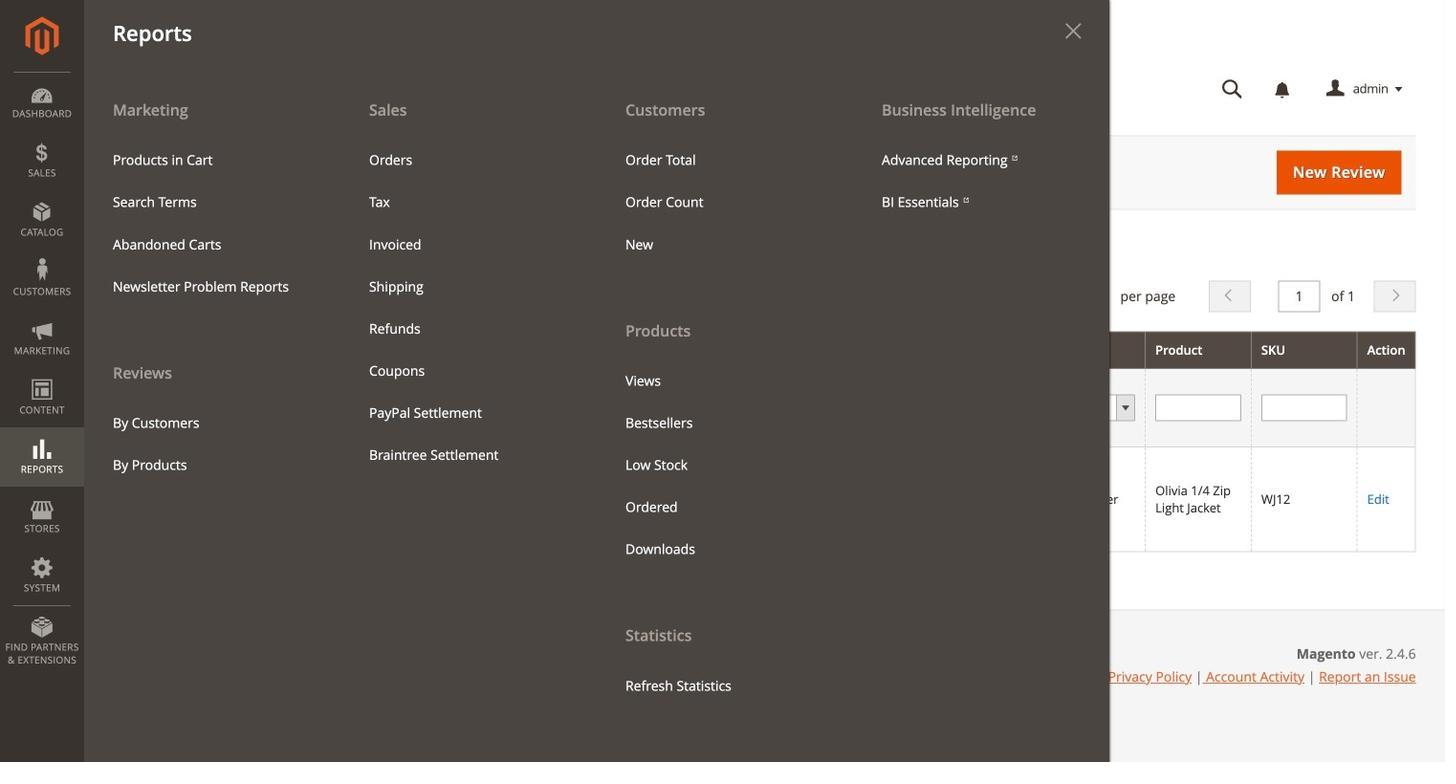 Task type: describe. For each thing, give the bounding box(es) containing it.
To text field
[[306, 410, 434, 437]]



Task type: locate. For each thing, give the bounding box(es) containing it.
menu bar
[[0, 0, 1110, 762]]

menu
[[84, 88, 1110, 762], [84, 88, 341, 487], [597, 88, 853, 707], [99, 139, 326, 308], [355, 139, 583, 476], [611, 139, 839, 266], [868, 139, 1095, 224], [611, 360, 839, 571], [99, 402, 326, 487]]

None text field
[[201, 395, 286, 421], [662, 395, 756, 421], [776, 395, 925, 421], [1156, 395, 1241, 421], [201, 395, 286, 421], [662, 395, 756, 421], [776, 395, 925, 421], [1156, 395, 1241, 421]]

None text field
[[1278, 281, 1320, 312], [542, 395, 642, 421], [1262, 395, 1347, 421], [1278, 281, 1320, 312], [542, 395, 642, 421], [1262, 395, 1347, 421]]

From text field
[[306, 379, 434, 406]]

magento admin panel image
[[25, 16, 59, 55]]



